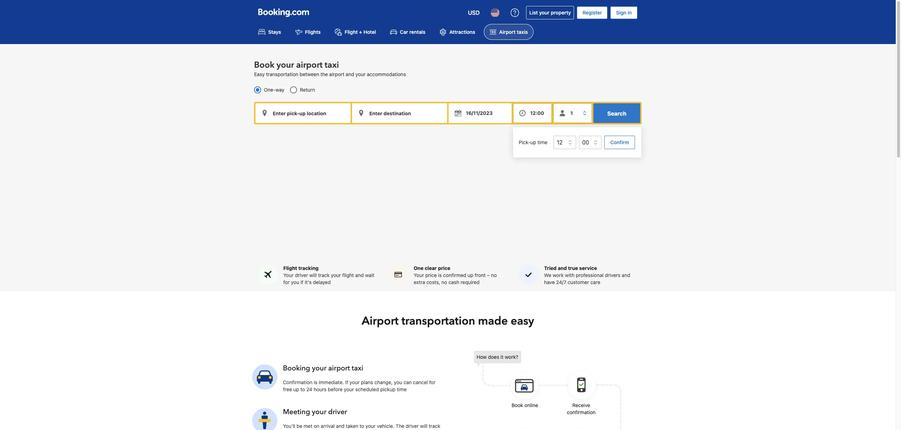Task type: locate. For each thing, give the bounding box(es) containing it.
on
[[314, 423, 320, 429]]

1 horizontal spatial time
[[538, 139, 548, 145]]

0 horizontal spatial track
[[318, 272, 330, 278]]

taxi up plans
[[352, 364, 364, 373]]

is up hours
[[314, 380, 318, 386]]

1 horizontal spatial no
[[491, 272, 497, 278]]

your right if
[[350, 380, 360, 386]]

for inside 'confirmation is immediate. if your plans change, you can cancel for free up to 24 hours before your scheduled pickup time'
[[430, 380, 436, 386]]

your left accommodations
[[356, 71, 366, 77]]

you'll
[[283, 423, 295, 429]]

0 vertical spatial is
[[438, 272, 442, 278]]

and inside the flight tracking your driver will track your flight and wait for you if it's delayed
[[356, 272, 364, 278]]

up up required
[[468, 272, 474, 278]]

the
[[396, 423, 405, 429]]

airport for booking
[[328, 364, 350, 373]]

1 horizontal spatial up
[[468, 272, 474, 278]]

required
[[461, 279, 480, 285]]

to left 24
[[301, 387, 305, 393]]

taxi for book
[[325, 59, 339, 71]]

airport right the
[[329, 71, 345, 77]]

1 your from the left
[[284, 272, 294, 278]]

driver inside the flight tracking your driver will track your flight and wait for you if it's delayed
[[295, 272, 308, 278]]

car rentals
[[400, 29, 426, 35]]

met
[[304, 423, 313, 429]]

easy
[[254, 71, 265, 77]]

flight left the tracking
[[284, 265, 297, 271]]

0 horizontal spatial flight
[[284, 265, 297, 271]]

0 horizontal spatial for
[[284, 279, 290, 285]]

your inside the flight tracking your driver will track your flight and wait for you if it's delayed
[[284, 272, 294, 278]]

car rentals link
[[385, 24, 431, 40]]

0 vertical spatial transportation
[[266, 71, 299, 77]]

for inside the flight tracking your driver will track your flight and wait for you if it's delayed
[[284, 279, 290, 285]]

free
[[283, 387, 292, 393]]

accommodations
[[367, 71, 406, 77]]

0 horizontal spatial time
[[397, 387, 407, 393]]

0 vertical spatial for
[[284, 279, 290, 285]]

1 horizontal spatial driver
[[328, 407, 347, 417]]

taxi for booking
[[352, 364, 364, 373]]

up down confirmation
[[294, 387, 299, 393]]

1 vertical spatial up
[[468, 272, 474, 278]]

will
[[310, 272, 317, 278], [420, 423, 428, 429]]

1 vertical spatial airport
[[362, 314, 399, 329]]

1 horizontal spatial book
[[512, 402, 524, 408]]

usd button
[[464, 4, 484, 21]]

1 horizontal spatial is
[[438, 272, 442, 278]]

your left flight
[[331, 272, 341, 278]]

driver up arrival
[[328, 407, 347, 417]]

taxi
[[325, 59, 339, 71], [352, 364, 364, 373]]

taxi inside book your airport taxi easy transportation between the airport and your accommodations
[[325, 59, 339, 71]]

be
[[297, 423, 303, 429]]

2 vertical spatial airport
[[328, 364, 350, 373]]

1 vertical spatial track
[[429, 423, 441, 429]]

time
[[538, 139, 548, 145], [397, 387, 407, 393]]

book left 'online'
[[512, 402, 524, 408]]

0 vertical spatial to
[[301, 387, 305, 393]]

1 horizontal spatial taxi
[[352, 364, 364, 373]]

1 horizontal spatial transportation
[[402, 314, 476, 329]]

1 vertical spatial time
[[397, 387, 407, 393]]

flight inside the flight tracking your driver will track your flight and wait for you if it's delayed
[[284, 265, 297, 271]]

0 horizontal spatial is
[[314, 380, 318, 386]]

property
[[551, 10, 571, 16]]

1 horizontal spatial your
[[414, 272, 424, 278]]

0 vertical spatial you
[[291, 279, 299, 285]]

is
[[438, 272, 442, 278], [314, 380, 318, 386]]

plans
[[361, 380, 373, 386]]

way
[[276, 87, 285, 93]]

0 vertical spatial airport
[[296, 59, 323, 71]]

1 horizontal spatial will
[[420, 423, 428, 429]]

1 vertical spatial you
[[394, 380, 402, 386]]

0 horizontal spatial no
[[442, 279, 448, 285]]

flight
[[343, 272, 354, 278]]

2 vertical spatial up
[[294, 387, 299, 393]]

1 vertical spatial to
[[360, 423, 364, 429]]

1 horizontal spatial airport
[[500, 29, 516, 35]]

track right the the
[[429, 423, 441, 429]]

flights link
[[290, 24, 327, 40]]

confirmation is immediate. if your plans change, you can cancel for free up to 24 hours before your scheduled pickup time
[[283, 380, 436, 393]]

your up way
[[277, 59, 294, 71]]

you left can
[[394, 380, 402, 386]]

up down 12:00 button
[[531, 139, 536, 145]]

no
[[491, 272, 497, 278], [442, 279, 448, 285]]

0 horizontal spatial transportation
[[266, 71, 299, 77]]

track
[[318, 272, 330, 278], [429, 423, 441, 429]]

airport up between
[[296, 59, 323, 71]]

track inside the "you'll be met on arrival and taken to your vehicle. the driver will track"
[[429, 423, 441, 429]]

0 vertical spatial track
[[318, 272, 330, 278]]

0 vertical spatial taxi
[[325, 59, 339, 71]]

0 vertical spatial driver
[[295, 272, 308, 278]]

0 horizontal spatial will
[[310, 272, 317, 278]]

2 horizontal spatial up
[[531, 139, 536, 145]]

if
[[345, 380, 348, 386]]

is inside 'confirmation is immediate. if your plans change, you can cancel for free up to 24 hours before your scheduled pickup time'
[[314, 380, 318, 386]]

one-
[[264, 87, 276, 93]]

usd
[[468, 10, 480, 16]]

0 vertical spatial book
[[254, 59, 275, 71]]

sign in
[[616, 10, 632, 16]]

will inside the "you'll be met on arrival and taken to your vehicle. the driver will track"
[[420, 423, 428, 429]]

1 vertical spatial will
[[420, 423, 428, 429]]

track up delayed
[[318, 272, 330, 278]]

booking airport taxi image
[[474, 351, 622, 430], [252, 365, 278, 390], [252, 408, 278, 430]]

airport up if
[[328, 364, 350, 373]]

if
[[301, 279, 304, 285]]

1 horizontal spatial to
[[360, 423, 364, 429]]

0 horizontal spatial your
[[284, 272, 294, 278]]

price down clear
[[426, 272, 437, 278]]

no right –
[[491, 272, 497, 278]]

list your property
[[530, 10, 571, 16]]

will right the the
[[420, 423, 428, 429]]

your inside the flight tracking your driver will track your flight and wait for you if it's delayed
[[331, 272, 341, 278]]

you left 'if'
[[291, 279, 299, 285]]

for
[[284, 279, 290, 285], [430, 380, 436, 386]]

1 horizontal spatial you
[[394, 380, 402, 386]]

and up work
[[558, 265, 567, 271]]

book your airport taxi easy transportation between the airport and your accommodations
[[254, 59, 406, 77]]

confirmation
[[567, 410, 596, 416]]

book up easy
[[254, 59, 275, 71]]

0 vertical spatial time
[[538, 139, 548, 145]]

0 vertical spatial will
[[310, 272, 317, 278]]

the
[[321, 71, 328, 77]]

1 horizontal spatial flight
[[345, 29, 358, 35]]

airport taxis
[[500, 29, 528, 35]]

to right taken
[[360, 423, 364, 429]]

0 horizontal spatial to
[[301, 387, 305, 393]]

0 vertical spatial up
[[531, 139, 536, 145]]

list
[[530, 10, 538, 16]]

your left vehicle.
[[366, 423, 376, 429]]

+
[[359, 29, 362, 35]]

no left cash
[[442, 279, 448, 285]]

your
[[284, 272, 294, 278], [414, 272, 424, 278]]

1 vertical spatial flight
[[284, 265, 297, 271]]

2 your from the left
[[414, 272, 424, 278]]

booking.com online hotel reservations image
[[258, 8, 309, 17]]

is up costs,
[[438, 272, 442, 278]]

your up 'immediate.'
[[312, 364, 327, 373]]

cancel
[[413, 380, 428, 386]]

we
[[544, 272, 552, 278]]

you inside 'confirmation is immediate. if your plans change, you can cancel for free up to 24 hours before your scheduled pickup time'
[[394, 380, 402, 386]]

2 vertical spatial driver
[[406, 423, 419, 429]]

for right cancel in the bottom of the page
[[430, 380, 436, 386]]

confirmed
[[443, 272, 467, 278]]

scheduled
[[356, 387, 379, 393]]

sign in link
[[611, 6, 638, 19]]

0 horizontal spatial you
[[291, 279, 299, 285]]

1 vertical spatial is
[[314, 380, 318, 386]]

1 vertical spatial taxi
[[352, 364, 364, 373]]

tracking
[[299, 265, 319, 271]]

0 horizontal spatial up
[[294, 387, 299, 393]]

time down can
[[397, 387, 407, 393]]

and left wait
[[356, 272, 364, 278]]

time inside 'confirmation is immediate. if your plans change, you can cancel for free up to 24 hours before your scheduled pickup time'
[[397, 387, 407, 393]]

with
[[565, 272, 575, 278]]

0 vertical spatial flight
[[345, 29, 358, 35]]

up inside 'confirmation is immediate. if your plans change, you can cancel for free up to 24 hours before your scheduled pickup time'
[[294, 387, 299, 393]]

and left taken
[[336, 423, 345, 429]]

work
[[553, 272, 564, 278]]

0 vertical spatial price
[[438, 265, 451, 271]]

1 vertical spatial price
[[426, 272, 437, 278]]

1 horizontal spatial track
[[429, 423, 441, 429]]

1 vertical spatial for
[[430, 380, 436, 386]]

flight left the +
[[345, 29, 358, 35]]

airport
[[296, 59, 323, 71], [329, 71, 345, 77], [328, 364, 350, 373]]

in
[[628, 10, 632, 16]]

driver up 'if'
[[295, 272, 308, 278]]

return
[[300, 87, 315, 93]]

for left 'if'
[[284, 279, 290, 285]]

1 vertical spatial transportation
[[402, 314, 476, 329]]

search button
[[594, 103, 641, 123]]

and right the
[[346, 71, 354, 77]]

1 vertical spatial book
[[512, 402, 524, 408]]

flight + hotel link
[[329, 24, 382, 40]]

time right pick-
[[538, 139, 548, 145]]

1 horizontal spatial for
[[430, 380, 436, 386]]

will down the tracking
[[310, 272, 317, 278]]

0 horizontal spatial driver
[[295, 272, 308, 278]]

0 vertical spatial airport
[[500, 29, 516, 35]]

Enter pick-up location text field
[[256, 103, 351, 123]]

cash
[[449, 279, 460, 285]]

true
[[568, 265, 578, 271]]

book
[[254, 59, 275, 71], [512, 402, 524, 408]]

16/11/2023
[[466, 110, 493, 116]]

book online
[[512, 402, 539, 408]]

driver right the the
[[406, 423, 419, 429]]

0 horizontal spatial airport
[[362, 314, 399, 329]]

taxi up the
[[325, 59, 339, 71]]

airport taxis link
[[484, 24, 534, 40]]

you
[[291, 279, 299, 285], [394, 380, 402, 386]]

attractions
[[450, 29, 476, 35]]

can
[[404, 380, 412, 386]]

confirm button
[[605, 136, 635, 149]]

0 horizontal spatial book
[[254, 59, 275, 71]]

sign
[[616, 10, 627, 16]]

airport for book
[[296, 59, 323, 71]]

your up 'on'
[[312, 407, 327, 417]]

flight
[[345, 29, 358, 35], [284, 265, 297, 271]]

pickup
[[380, 387, 396, 393]]

airport
[[500, 29, 516, 35], [362, 314, 399, 329]]

have
[[544, 279, 555, 285]]

12:00
[[531, 110, 544, 116]]

0 horizontal spatial taxi
[[325, 59, 339, 71]]

and inside the "you'll be met on arrival and taken to your vehicle. the driver will track"
[[336, 423, 345, 429]]

2 horizontal spatial driver
[[406, 423, 419, 429]]

clear
[[425, 265, 437, 271]]

price up confirmed
[[438, 265, 451, 271]]

book inside book your airport taxi easy transportation between the airport and your accommodations
[[254, 59, 275, 71]]



Task type: describe. For each thing, give the bounding box(es) containing it.
flight for flight tracking your driver will track your flight and wait for you if it's delayed
[[284, 265, 297, 271]]

taken
[[346, 423, 359, 429]]

driver inside the "you'll be met on arrival and taken to your vehicle. the driver will track"
[[406, 423, 419, 429]]

0 horizontal spatial price
[[426, 272, 437, 278]]

12:00 button
[[513, 103, 552, 123]]

flight + hotel
[[345, 29, 376, 35]]

your right list
[[540, 10, 550, 16]]

1 vertical spatial airport
[[329, 71, 345, 77]]

pick-up time
[[519, 139, 548, 145]]

change,
[[375, 380, 393, 386]]

extra
[[414, 279, 425, 285]]

booking
[[283, 364, 310, 373]]

list your property link
[[527, 6, 575, 19]]

book for online
[[512, 402, 524, 408]]

to inside the "you'll be met on arrival and taken to your vehicle. the driver will track"
[[360, 423, 364, 429]]

confirm
[[611, 139, 629, 145]]

24
[[307, 387, 313, 393]]

tried
[[544, 265, 557, 271]]

0 vertical spatial no
[[491, 272, 497, 278]]

professional
[[576, 272, 604, 278]]

stays link
[[253, 24, 287, 40]]

between
[[300, 71, 319, 77]]

you inside the flight tracking your driver will track your flight and wait for you if it's delayed
[[291, 279, 299, 285]]

easy
[[511, 314, 534, 329]]

airport transportation made easy
[[362, 314, 534, 329]]

drivers
[[605, 272, 621, 278]]

track inside the flight tracking your driver will track your flight and wait for you if it's delayed
[[318, 272, 330, 278]]

made
[[478, 314, 508, 329]]

confirmation
[[283, 380, 313, 386]]

receive
[[573, 402, 591, 408]]

attractions link
[[434, 24, 481, 40]]

meeting
[[283, 407, 310, 417]]

delayed
[[313, 279, 331, 285]]

taxis
[[517, 29, 528, 35]]

24/7
[[557, 279, 567, 285]]

flight tracking your driver will track your flight and wait for you if it's delayed
[[284, 265, 375, 285]]

immediate.
[[319, 380, 344, 386]]

will inside the flight tracking your driver will track your flight and wait for you if it's delayed
[[310, 272, 317, 278]]

one clear price your price is confirmed up front – no extra costs, no cash required
[[414, 265, 497, 285]]

for for confirmation is immediate. if your plans change, you can cancel for free up to 24 hours before your scheduled pickup time
[[430, 380, 436, 386]]

and inside book your airport taxi easy transportation between the airport and your accommodations
[[346, 71, 354, 77]]

transportation inside book your airport taxi easy transportation between the airport and your accommodations
[[266, 71, 299, 77]]

register
[[583, 10, 602, 16]]

costs,
[[427, 279, 440, 285]]

does
[[488, 354, 500, 360]]

up inside the one clear price your price is confirmed up front – no extra costs, no cash required
[[468, 272, 474, 278]]

flight for flight + hotel
[[345, 29, 358, 35]]

front
[[475, 272, 486, 278]]

you'll be met on arrival and taken to your vehicle. the driver will track
[[283, 423, 441, 430]]

your inside the "you'll be met on arrival and taken to your vehicle. the driver will track"
[[366, 423, 376, 429]]

pick-
[[519, 139, 531, 145]]

16/11/2023 button
[[449, 103, 512, 123]]

it's
[[305, 279, 312, 285]]

vehicle.
[[377, 423, 395, 429]]

for for flight tracking your driver will track your flight and wait for you if it's delayed
[[284, 279, 290, 285]]

receive confirmation
[[567, 402, 596, 416]]

car
[[400, 29, 408, 35]]

service
[[580, 265, 597, 271]]

flights
[[305, 29, 321, 35]]

is inside the one clear price your price is confirmed up front – no extra costs, no cash required
[[438, 272, 442, 278]]

book for your
[[254, 59, 275, 71]]

work?
[[505, 354, 519, 360]]

airport for airport taxis
[[500, 29, 516, 35]]

rentals
[[410, 29, 426, 35]]

booking your airport taxi
[[283, 364, 364, 373]]

care
[[591, 279, 601, 285]]

Enter destination text field
[[352, 103, 447, 123]]

booking airport taxi image for booking your airport taxi
[[252, 365, 278, 390]]

your down if
[[344, 387, 354, 393]]

1 vertical spatial no
[[442, 279, 448, 285]]

1 horizontal spatial price
[[438, 265, 451, 271]]

airport for airport transportation made easy
[[362, 314, 399, 329]]

to inside 'confirmation is immediate. if your plans change, you can cancel for free up to 24 hours before your scheduled pickup time'
[[301, 387, 305, 393]]

online
[[525, 402, 539, 408]]

and right drivers
[[622, 272, 631, 278]]

hours
[[314, 387, 327, 393]]

one-way
[[264, 87, 285, 93]]

it
[[501, 354, 504, 360]]

search
[[608, 110, 627, 117]]

how
[[477, 354, 487, 360]]

your inside the one clear price your price is confirmed up front – no extra costs, no cash required
[[414, 272, 424, 278]]

customer
[[568, 279, 589, 285]]

1 vertical spatial driver
[[328, 407, 347, 417]]

wait
[[365, 272, 375, 278]]

hotel
[[364, 29, 376, 35]]

before
[[328, 387, 343, 393]]

booking airport taxi image for meeting your driver
[[252, 408, 278, 430]]



Task type: vqa. For each thing, say whether or not it's contained in the screenshot.
1st things from the left
no



